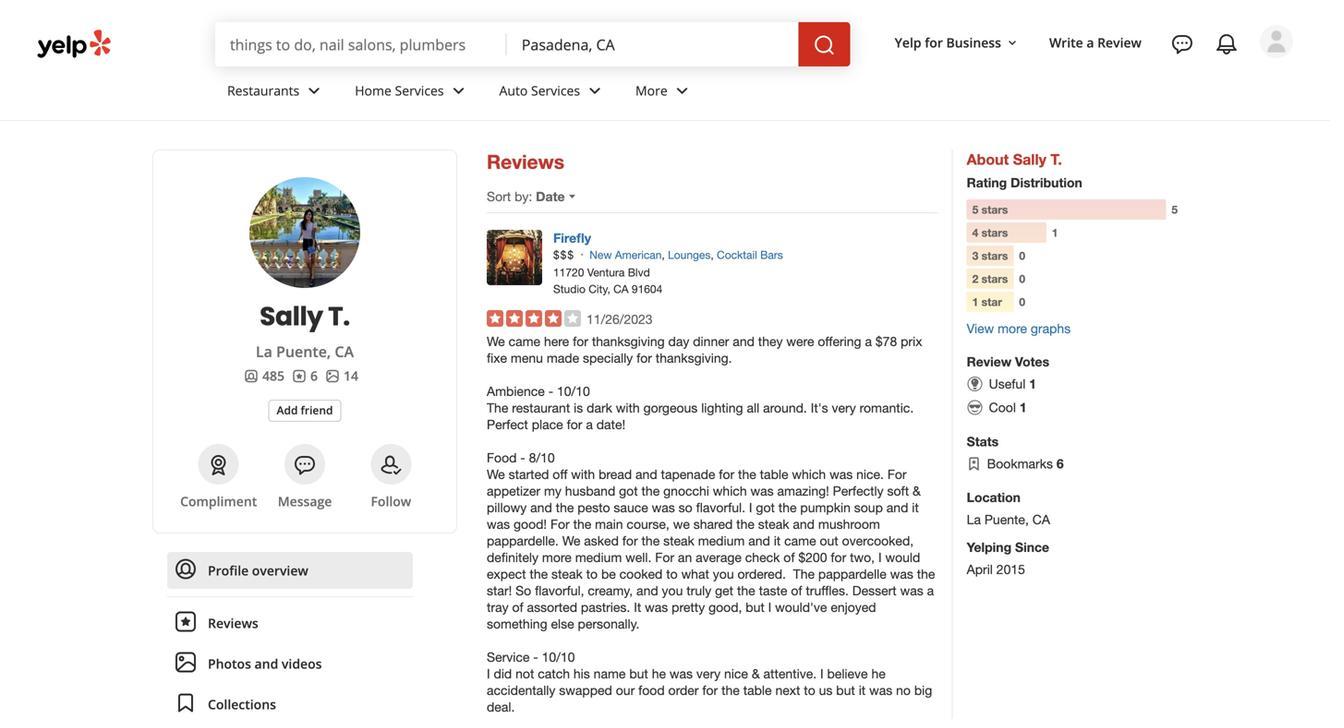 Task type: locate. For each thing, give the bounding box(es) containing it.
0 for 3 stars
[[1020, 249, 1026, 262]]

next
[[776, 683, 801, 698]]

it down believe
[[859, 683, 866, 698]]

but down believe
[[837, 683, 856, 698]]

2 stars
[[973, 273, 1008, 286]]

puente,
[[276, 342, 331, 362], [985, 512, 1029, 528]]

more link
[[621, 67, 708, 120]]

he right believe
[[872, 667, 886, 682]]

services right auto
[[531, 82, 580, 99]]

24 chevron down v2 image inside restaurants link
[[303, 80, 325, 102]]

review votes
[[967, 354, 1050, 370]]

assorted
[[527, 600, 578, 615]]

reviews up photos
[[208, 615, 258, 633]]

for right good!
[[551, 517, 570, 532]]

0 vertical spatial sally
[[1013, 151, 1047, 168]]

the down my
[[556, 500, 574, 516]]

2 horizontal spatial ca
[[1033, 512, 1051, 528]]

home services link
[[340, 67, 485, 120]]

0 horizontal spatial t.
[[328, 298, 350, 335]]

1 horizontal spatial got
[[756, 500, 775, 516]]

0
[[1020, 249, 1026, 262], [1020, 273, 1026, 286], [1020, 296, 1026, 309]]

0 right the 2 stars at the right top
[[1020, 273, 1026, 286]]

485
[[262, 367, 285, 385]]

friend
[[301, 403, 333, 418]]

puente, down "location"
[[985, 512, 1029, 528]]

a left $78
[[865, 334, 872, 349]]

3 stars from the top
[[982, 249, 1008, 262]]

1 0 from the top
[[1020, 249, 1026, 262]]

new american , lounges , cocktail bars
[[590, 249, 783, 261]]

it inside service - 10/10 i did not catch his name but he was very nice & attentive. i believe he accidentally swapped our food order for the table next to us but it was no big deal.
[[859, 683, 866, 698]]

0 horizontal spatial with
[[571, 467, 595, 482]]

cool 1
[[989, 400, 1027, 415]]

0 vertical spatial puente,
[[276, 342, 331, 362]]

, left lounges
[[662, 249, 665, 261]]

5
[[973, 203, 979, 216], [1172, 203, 1178, 216]]

message
[[278, 493, 332, 511]]

0 horizontal spatial services
[[395, 82, 444, 99]]

6 right 16 review v2 image
[[310, 367, 318, 385]]

but
[[746, 600, 765, 615], [630, 667, 649, 682], [837, 683, 856, 698]]

menu containing profile overview
[[167, 553, 413, 720]]

1 vertical spatial came
[[785, 534, 817, 549]]

0 vertical spatial 10/10
[[557, 384, 590, 399]]

3 stars
[[973, 249, 1008, 262]]

t. up distribution
[[1051, 151, 1062, 168]]

& inside food - 8/10 we started off with bread and tapenade for the table which was nice. for appetizer my husband got the gnocchi which was amazing! perfectly soft & pillowy and the pesto sauce was so flavorful. i got the pumpkin soup and it was good! for the main course, we shared the steak and mushroom pappardelle. we asked for the steak medium and it came out overcooked, definitely more medium well. for an average check of $200 for two, i would expect the steak to be cooked to what you ordered.  the pappardelle was the star! so flavorful, creamy, and you truly get the taste of truffles. dessert was a tray of assorted pastries. it was pretty good, but i would've enjoyed something else personally.
[[913, 484, 921, 499]]

0 vertical spatial review
[[1098, 34, 1142, 51]]

24 chevron down v2 image right more
[[672, 80, 694, 102]]

a
[[1087, 34, 1095, 51], [865, 334, 872, 349], [586, 417, 593, 432], [927, 583, 934, 599]]

and up check
[[749, 534, 770, 549]]

10/10 up catch
[[542, 650, 575, 665]]

& right nice
[[752, 667, 760, 682]]

24 chevron down v2 image inside 'more' link
[[672, 80, 694, 102]]

1 right cool
[[1020, 400, 1027, 415]]

2 vertical spatial -
[[533, 650, 538, 665]]

date!
[[597, 417, 626, 432]]

0 vertical spatial steak
[[758, 517, 790, 532]]

0 horizontal spatial la
[[256, 342, 272, 362]]

here
[[544, 334, 569, 349]]

0 vertical spatial you
[[713, 567, 734, 582]]

the
[[487, 401, 509, 416]]

review
[[1098, 34, 1142, 51], [967, 354, 1012, 370]]

16 photos v2 image
[[325, 369, 340, 384]]

got right flavorful.
[[756, 500, 775, 516]]

but up food on the left bottom of page
[[630, 667, 649, 682]]

0 right 3 stars
[[1020, 249, 1026, 262]]

all
[[747, 401, 760, 416]]

1 horizontal spatial services
[[531, 82, 580, 99]]

puente, inside location la puente, ca
[[985, 512, 1029, 528]]

we
[[487, 334, 505, 349], [487, 467, 505, 482], [562, 534, 581, 549]]

very left nice
[[697, 667, 721, 682]]

sally up 16 review v2 image
[[260, 298, 323, 335]]

1 none field from the left
[[215, 22, 507, 67]]

2 services from the left
[[531, 82, 580, 99]]

0 vertical spatial more
[[998, 321, 1028, 336]]

0 vertical spatial got
[[619, 484, 638, 499]]

a right write
[[1087, 34, 1095, 51]]

steak
[[758, 517, 790, 532], [664, 534, 695, 549], [552, 567, 583, 582]]

none field up more
[[507, 22, 799, 67]]

24 chevron down v2 image
[[303, 80, 325, 102], [584, 80, 606, 102], [672, 80, 694, 102]]

1 horizontal spatial ca
[[614, 283, 629, 296]]

1 horizontal spatial with
[[616, 401, 640, 416]]

0 vertical spatial la
[[256, 342, 272, 362]]

and left videos at bottom
[[255, 656, 278, 673]]

view more graphs link
[[967, 321, 1071, 336]]

about
[[967, 151, 1009, 168]]

he up food on the left bottom of page
[[652, 667, 666, 682]]

16 review v2 image
[[292, 369, 307, 384]]

more
[[998, 321, 1028, 336], [542, 550, 572, 565]]

puente, up reviews element at the bottom left
[[276, 342, 331, 362]]

puente, inside sally t. la puente, ca
[[276, 342, 331, 362]]

with up date!
[[616, 401, 640, 416]]

firefly link
[[554, 231, 591, 246]]

stars up the 4 stars in the top right of the page
[[982, 203, 1008, 216]]

- up restaurant
[[549, 384, 554, 399]]

la down "location"
[[967, 512, 981, 528]]

to left be
[[586, 567, 598, 582]]

big
[[915, 683, 933, 698]]

city,
[[589, 283, 611, 296]]

services for auto services
[[531, 82, 580, 99]]

0 vertical spatial medium
[[698, 534, 745, 549]]

sally up rating distribution
[[1013, 151, 1047, 168]]

1 horizontal spatial ,
[[711, 249, 714, 261]]

to left what
[[666, 567, 678, 582]]

so
[[679, 500, 693, 516]]

0 vertical spatial very
[[832, 401, 856, 416]]

0 vertical spatial &
[[913, 484, 921, 499]]

2 vertical spatial 0
[[1020, 296, 1026, 309]]

dessert
[[853, 583, 897, 599]]

thanksgiving.
[[656, 351, 732, 366]]

table up amazing!
[[760, 467, 789, 482]]

24 chevron down v2 image for auto services
[[584, 80, 606, 102]]

1 vertical spatial ca
[[335, 342, 354, 362]]

stars for 4 stars
[[982, 226, 1008, 239]]

else
[[551, 617, 574, 632]]

steak up check
[[758, 517, 790, 532]]

sally t. la puente, ca
[[256, 298, 354, 362]]

for inside service - 10/10 i did not catch his name but he was very nice & attentive. i believe he accidentally swapped our food order for the table next to us but it was no big deal.
[[703, 683, 718, 698]]

message image
[[294, 455, 316, 477]]

24 chevron down v2 image right 'auto services'
[[584, 80, 606, 102]]

which up flavorful.
[[713, 484, 747, 499]]

24 chevron down v2 image for restaurants
[[303, 80, 325, 102]]

1 , from the left
[[662, 249, 665, 261]]

& inside service - 10/10 i did not catch his name but he was very nice & attentive. i believe he accidentally swapped our food order for the table next to us but it was no big deal.
[[752, 667, 760, 682]]

you up get
[[713, 567, 734, 582]]

1 horizontal spatial -
[[533, 650, 538, 665]]

- inside food - 8/10 we started off with bread and tapenade for the table which was nice. for appetizer my husband got the gnocchi which was amazing! perfectly soft & pillowy and the pesto sauce was so flavorful. i got the pumpkin soup and it was good! for the main course, we shared the steak and mushroom pappardelle. we asked for the steak medium and it came out overcooked, definitely more medium well. for an average check of $200 for two, i would expect the steak to be cooked to what you ordered.  the pappardelle was the star! so flavorful, creamy, and you truly get the taste of truffles. dessert was a tray of assorted pastries. it was pretty good, but i would've enjoyed something else personally.
[[521, 450, 526, 466]]

24 chevron down v2 image inside auto services link
[[584, 80, 606, 102]]

for down is in the bottom of the page
[[567, 417, 583, 432]]

2 vertical spatial ca
[[1033, 512, 1051, 528]]

1 stars from the top
[[982, 203, 1008, 216]]

1 vertical spatial 10/10
[[542, 650, 575, 665]]

& right soft
[[913, 484, 921, 499]]

0 up view more graphs
[[1020, 296, 1026, 309]]

10/10 inside service - 10/10 i did not catch his name but he was very nice & attentive. i believe he accidentally swapped our food order for the table next to us but it was no big deal.
[[542, 650, 575, 665]]

very inside service - 10/10 i did not catch his name but he was very nice & attentive. i believe he accidentally swapped our food order for the table next to us but it was no big deal.
[[697, 667, 721, 682]]

$$$
[[554, 249, 575, 261]]

the down course,
[[642, 534, 660, 549]]

steak up flavorful,
[[552, 567, 583, 582]]

for left an
[[655, 550, 675, 565]]

0 horizontal spatial to
[[586, 567, 598, 582]]

steak down we on the right of page
[[664, 534, 695, 549]]

0 horizontal spatial more
[[542, 550, 572, 565]]

it up check
[[774, 534, 781, 549]]

1 vertical spatial puente,
[[985, 512, 1029, 528]]

ca
[[614, 283, 629, 296], [335, 342, 354, 362], [1033, 512, 1051, 528]]

0 horizontal spatial for
[[551, 517, 570, 532]]

0 horizontal spatial 5
[[973, 203, 979, 216]]

None search field
[[215, 22, 851, 67]]

1 vertical spatial which
[[713, 484, 747, 499]]

1 horizontal spatial &
[[913, 484, 921, 499]]

0 horizontal spatial ,
[[662, 249, 665, 261]]

1 vertical spatial la
[[967, 512, 981, 528]]

1 vertical spatial with
[[571, 467, 595, 482]]

we
[[673, 517, 690, 532]]

1 he from the left
[[652, 667, 666, 682]]

1 24 chevron down v2 image from the left
[[303, 80, 325, 102]]

2 24 chevron down v2 image from the left
[[584, 80, 606, 102]]

2 none field from the left
[[507, 22, 799, 67]]

, left cocktail
[[711, 249, 714, 261]]

for right the order
[[703, 683, 718, 698]]

bars
[[761, 249, 783, 261]]

profile overview menu item
[[167, 553, 413, 598]]

4 stars from the top
[[982, 273, 1008, 286]]

0 horizontal spatial -
[[521, 450, 526, 466]]

1 horizontal spatial steak
[[664, 534, 695, 549]]

0 vertical spatial we
[[487, 334, 505, 349]]

which up amazing!
[[792, 467, 826, 482]]

but inside food - 8/10 we started off with bread and tapenade for the table which was nice. for appetizer my husband got the gnocchi which was amazing! perfectly soft & pillowy and the pesto sauce was so flavorful. i got the pumpkin soup and it was good! for the main course, we shared the steak and mushroom pappardelle. we asked for the steak medium and it came out overcooked, definitely more medium well. for an average check of $200 for two, i would expect the steak to be cooked to what you ordered.  the pappardelle was the star! so flavorful, creamy, and you truly get the taste of truffles. dessert was a tray of assorted pastries. it was pretty good, but i would've enjoyed something else personally.
[[746, 600, 765, 615]]

services inside auto services link
[[531, 82, 580, 99]]

bob b. image
[[1260, 25, 1294, 58]]

1 horizontal spatial you
[[713, 567, 734, 582]]

the up so on the bottom of page
[[530, 567, 548, 582]]

None field
[[215, 22, 507, 67], [507, 22, 799, 67]]

1 vertical spatial more
[[542, 550, 572, 565]]

0 horizontal spatial he
[[652, 667, 666, 682]]

3 0 from the top
[[1020, 296, 1026, 309]]

of up something
[[512, 600, 524, 615]]

the inside service - 10/10 i did not catch his name but he was very nice & attentive. i believe he accidentally swapped our food order for the table next to us but it was no big deal.
[[722, 683, 740, 698]]

0 vertical spatial came
[[509, 334, 541, 349]]

medium down asked
[[575, 550, 622, 565]]

no
[[896, 683, 911, 698]]

search image
[[814, 34, 836, 56]]

by:
[[515, 189, 533, 204]]

for inside 'yelp for business' button
[[925, 34, 943, 51]]

stars right 3
[[982, 249, 1008, 262]]

very right it's
[[832, 401, 856, 416]]

0 horizontal spatial very
[[697, 667, 721, 682]]

1 vertical spatial table
[[744, 683, 772, 698]]

1 horizontal spatial it
[[859, 683, 866, 698]]

bookmarks
[[988, 457, 1053, 472]]

- up started
[[521, 450, 526, 466]]

the down flavorful.
[[737, 517, 755, 532]]

10/10 for dark
[[557, 384, 590, 399]]

1 horizontal spatial which
[[792, 467, 826, 482]]

0 vertical spatial -
[[549, 384, 554, 399]]

1 horizontal spatial 5
[[1172, 203, 1178, 216]]

$200
[[799, 550, 828, 565]]

more up flavorful,
[[542, 550, 572, 565]]

1 horizontal spatial to
[[666, 567, 678, 582]]

la up friends element in the left of the page
[[256, 342, 272, 362]]

2 vertical spatial but
[[837, 683, 856, 698]]

menu
[[167, 553, 413, 720]]

rating
[[967, 175, 1007, 190]]

useful
[[989, 377, 1026, 392]]

1 vertical spatial -
[[521, 450, 526, 466]]

we up fixe
[[487, 334, 505, 349]]

6 right bookmarks
[[1057, 457, 1064, 472]]

stars right 2
[[982, 273, 1008, 286]]

2 horizontal spatial -
[[549, 384, 554, 399]]

he
[[652, 667, 666, 682], [872, 667, 886, 682]]

user actions element
[[880, 23, 1320, 137]]

2 stars from the top
[[982, 226, 1008, 239]]

dinner
[[693, 334, 729, 349]]

restaurants
[[227, 82, 300, 99]]

a right dessert
[[927, 583, 934, 599]]

for right yelp
[[925, 34, 943, 51]]

with up husband
[[571, 467, 595, 482]]

sort
[[487, 189, 511, 204]]

location la puente, ca
[[967, 490, 1051, 528]]

view more graphs
[[967, 321, 1071, 336]]

with inside food - 8/10 we started off with bread and tapenade for the table which was nice. for appetizer my husband got the gnocchi which was amazing! perfectly soft & pillowy and the pesto sauce was so flavorful. i got the pumpkin soup and it was good! for the main course, we shared the steak and mushroom pappardelle. we asked for the steak medium and it came out overcooked, definitely more medium well. for an average check of $200 for two, i would expect the steak to be cooked to what you ordered.  the pappardelle was the star! so flavorful, creamy, and you truly get the taste of truffles. dessert was a tray of assorted pastries. it was pretty good, but i would've enjoyed something else personally.
[[571, 467, 595, 482]]

to left us
[[804, 683, 816, 698]]

and right bread
[[636, 467, 658, 482]]

1 horizontal spatial more
[[998, 321, 1028, 336]]

services left 24 chevron down v2 image
[[395, 82, 444, 99]]

main
[[595, 517, 623, 532]]

1 5 from the left
[[973, 203, 979, 216]]

1 vertical spatial &
[[752, 667, 760, 682]]

for
[[925, 34, 943, 51], [573, 334, 589, 349], [637, 351, 652, 366], [567, 417, 583, 432], [719, 467, 735, 482], [623, 534, 638, 549], [831, 550, 847, 565], [703, 683, 718, 698]]

24 photos v2 image
[[175, 652, 197, 674]]

for up well. at the left of the page
[[623, 534, 638, 549]]

0 vertical spatial of
[[784, 550, 795, 565]]

1 horizontal spatial very
[[832, 401, 856, 416]]

came up menu
[[509, 334, 541, 349]]

0 vertical spatial it
[[912, 500, 919, 516]]

location
[[967, 490, 1021, 506]]

5 for 5
[[1172, 203, 1178, 216]]

order
[[669, 683, 699, 698]]

3 24 chevron down v2 image from the left
[[672, 80, 694, 102]]

be
[[602, 567, 616, 582]]

t. up the photos element
[[328, 298, 350, 335]]

1 horizontal spatial but
[[746, 600, 765, 615]]

16 chevron down v2 image
[[1005, 36, 1020, 50]]

1 vertical spatial very
[[697, 667, 721, 682]]

studio
[[554, 283, 586, 296]]

1
[[1052, 226, 1059, 239], [973, 296, 979, 309], [1030, 377, 1037, 392], [1020, 400, 1027, 415]]

it's
[[811, 401, 829, 416]]

pastries.
[[581, 600, 630, 615]]

review up useful
[[967, 354, 1012, 370]]

table down nice
[[744, 683, 772, 698]]

1 horizontal spatial review
[[1098, 34, 1142, 51]]

a inside write a review link
[[1087, 34, 1095, 51]]

came inside we came here for thanksgiving day dinner and they were offering a $78 prix fixe menu made specially for thanksgiving.
[[509, 334, 541, 349]]

you
[[713, 567, 734, 582], [662, 583, 683, 599]]

2 5 from the left
[[1172, 203, 1178, 216]]

it right soup
[[912, 500, 919, 516]]

24 profile v2 image
[[175, 559, 197, 581]]

more
[[636, 82, 668, 99]]

menu
[[511, 351, 543, 366]]

2 he from the left
[[872, 667, 886, 682]]

- inside ambience - 10/10 the restaurant is dark with gorgeous lighting all around. it's very romantic. perfect place for a date!
[[549, 384, 554, 399]]

for up soft
[[888, 467, 907, 482]]

add friend button
[[268, 400, 341, 422]]

0 horizontal spatial puente,
[[276, 342, 331, 362]]

5 stars
[[973, 203, 1008, 216]]

0 vertical spatial 6
[[310, 367, 318, 385]]

1 vertical spatial steak
[[664, 534, 695, 549]]

1 horizontal spatial 24 chevron down v2 image
[[584, 80, 606, 102]]

the up flavorful.
[[738, 467, 757, 482]]

0 horizontal spatial sally
[[260, 298, 323, 335]]

la
[[256, 342, 272, 362], [967, 512, 981, 528]]

more right view
[[998, 321, 1028, 336]]

very inside ambience - 10/10 the restaurant is dark with gorgeous lighting all around. it's very romantic. perfect place for a date!
[[832, 401, 856, 416]]

of up would've
[[791, 583, 803, 599]]

0 horizontal spatial 24 chevron down v2 image
[[303, 80, 325, 102]]

2 0 from the top
[[1020, 273, 1026, 286]]

2 vertical spatial of
[[512, 600, 524, 615]]

the down pesto
[[573, 517, 592, 532]]

1 vertical spatial t.
[[328, 298, 350, 335]]

table inside service - 10/10 i did not catch his name but he was very nice & attentive. i believe he accidentally swapped our food order for the table next to us but it was no big deal.
[[744, 683, 772, 698]]

medium up "average"
[[698, 534, 745, 549]]

gorgeous
[[644, 401, 698, 416]]

the up the sauce
[[642, 484, 660, 499]]

appetizer
[[487, 484, 541, 499]]

attentive.
[[764, 667, 817, 682]]

got up the sauce
[[619, 484, 638, 499]]

2 vertical spatial for
[[655, 550, 675, 565]]

1 vertical spatial sally
[[260, 298, 323, 335]]

collections link
[[167, 687, 413, 720]]

10/10 inside ambience - 10/10 the restaurant is dark with gorgeous lighting all around. it's very romantic. perfect place for a date!
[[557, 384, 590, 399]]

- for service
[[533, 650, 538, 665]]

date
[[536, 189, 565, 204]]

2 horizontal spatial it
[[912, 500, 919, 516]]

well.
[[626, 550, 652, 565]]

but down taste
[[746, 600, 765, 615]]

1 left star
[[973, 296, 979, 309]]

got
[[619, 484, 638, 499], [756, 500, 775, 516]]

10/10 up is in the bottom of the page
[[557, 384, 590, 399]]

perfect
[[487, 417, 528, 432]]

ordered.
[[738, 567, 786, 582]]

off
[[553, 467, 568, 482]]

add
[[277, 403, 298, 418]]

1 horizontal spatial puente,
[[985, 512, 1029, 528]]

2 vertical spatial it
[[859, 683, 866, 698]]

for up flavorful.
[[719, 467, 735, 482]]

stars for 3 stars
[[982, 249, 1008, 262]]

of left $200
[[784, 550, 795, 565]]

0 horizontal spatial 6
[[310, 367, 318, 385]]

and left they
[[733, 334, 755, 349]]

0 horizontal spatial which
[[713, 484, 747, 499]]

0 horizontal spatial medium
[[575, 550, 622, 565]]

1 horizontal spatial came
[[785, 534, 817, 549]]

a inside we came here for thanksgiving day dinner and they were offering a $78 prix fixe menu made specially for thanksgiving.
[[865, 334, 872, 349]]

0 horizontal spatial review
[[967, 354, 1012, 370]]

services inside home services link
[[395, 82, 444, 99]]

reviews up sort by: date
[[487, 150, 565, 173]]

1 vertical spatial we
[[487, 467, 505, 482]]

- inside service - 10/10 i did not catch his name but he was very nice & attentive. i believe he accidentally swapped our food order for the table next to us but it was no big deal.
[[533, 650, 538, 665]]

1 services from the left
[[395, 82, 444, 99]]

flavorful.
[[696, 500, 746, 516]]

we came here for thanksgiving day dinner and they were offering a $78 prix fixe menu made specially for thanksgiving.
[[487, 334, 923, 366]]

1 vertical spatial 6
[[1057, 457, 1064, 472]]

the down nice
[[722, 683, 740, 698]]



Task type: describe. For each thing, give the bounding box(es) containing it.
messages image
[[1172, 33, 1194, 55]]

to inside service - 10/10 i did not catch his name but he was very nice & attentive. i believe he accidentally swapped our food order for the table next to us but it was no big deal.
[[804, 683, 816, 698]]

average
[[696, 550, 742, 565]]

soup
[[855, 500, 883, 516]]

auto
[[499, 82, 528, 99]]

pesto
[[578, 500, 610, 516]]

good,
[[709, 600, 742, 615]]

pillowy
[[487, 500, 527, 516]]

and down soft
[[887, 500, 909, 516]]

for inside ambience - 10/10 the restaurant is dark with gorgeous lighting all around. it's very romantic. perfect place for a date!
[[567, 417, 583, 432]]

cocktail bars link
[[717, 249, 783, 261]]

- for food
[[521, 450, 526, 466]]

for down thanksgiving on the left top of page
[[637, 351, 652, 366]]

1 vertical spatial you
[[662, 583, 683, 599]]

cool
[[989, 400, 1016, 415]]

la inside location la puente, ca
[[967, 512, 981, 528]]

husband
[[565, 484, 616, 499]]

prix
[[901, 334, 923, 349]]

taste
[[759, 583, 788, 599]]

profile overview
[[208, 562, 308, 580]]

lighting
[[702, 401, 743, 416]]

videos
[[282, 656, 322, 673]]

24 chevron down v2 image for more
[[672, 80, 694, 102]]

cocktail
[[717, 249, 758, 261]]

follow
[[371, 493, 411, 511]]

reviews element
[[292, 367, 318, 385]]

1 vertical spatial of
[[791, 583, 803, 599]]

4 stars
[[973, 226, 1008, 239]]

1 horizontal spatial for
[[655, 550, 675, 565]]

definitely
[[487, 550, 539, 565]]

5 for 5 stars
[[973, 203, 979, 216]]

1 horizontal spatial reviews
[[487, 150, 565, 173]]

2 vertical spatial we
[[562, 534, 581, 549]]

service - 10/10 i did not catch his name but he was very nice & attentive. i believe he accidentally swapped our food order for the table next to us but it was no big deal.
[[487, 650, 933, 715]]

something
[[487, 617, 548, 632]]

write a review
[[1050, 34, 1142, 51]]

more inside food - 8/10 we started off with bread and tapenade for the table which was nice. for appetizer my husband got the gnocchi which was amazing! perfectly soft & pillowy and the pesto sauce was so flavorful. i got the pumpkin soup and it was good! for the main course, we shared the steak and mushroom pappardelle. we asked for the steak medium and it came out overcooked, definitely more medium well. for an average check of $200 for two, i would expect the steak to be cooked to what you ordered.  the pappardelle was the star! so flavorful, creamy, and you truly get the taste of truffles. dessert was a tray of assorted pastries. it was pretty good, but i would've enjoyed something else personally.
[[542, 550, 572, 565]]

8/10
[[529, 450, 555, 466]]

truffles.
[[806, 583, 849, 599]]

and down pumpkin
[[793, 517, 815, 532]]

10/10 for catch
[[542, 650, 575, 665]]

the right get
[[737, 583, 756, 599]]

24 review v2 image
[[175, 611, 197, 634]]

lounges link
[[668, 249, 711, 261]]

24 chevron down v2 image
[[448, 80, 470, 102]]

- for ambience
[[549, 384, 554, 399]]

firefly image
[[487, 230, 542, 286]]

business categories element
[[213, 67, 1294, 120]]

2
[[973, 273, 979, 286]]

2 vertical spatial steak
[[552, 567, 583, 582]]

1 vertical spatial got
[[756, 500, 775, 516]]

star
[[982, 296, 1003, 309]]

add friend
[[277, 403, 333, 418]]

6 inside reviews element
[[310, 367, 318, 385]]

i up us
[[821, 667, 824, 682]]

we inside we came here for thanksgiving day dinner and they were offering a $78 prix fixe menu made specially for thanksgiving.
[[487, 334, 505, 349]]

the down amazing!
[[779, 500, 797, 516]]

april
[[967, 562, 993, 578]]

they
[[758, 334, 783, 349]]

i down overcooked,
[[879, 550, 882, 565]]

believe
[[828, 667, 868, 682]]

and down cooked
[[637, 583, 659, 599]]

home
[[355, 82, 392, 99]]

1 star
[[973, 296, 1003, 309]]

tray
[[487, 600, 509, 615]]

0 for 1 star
[[1020, 296, 1026, 309]]

would've
[[775, 600, 827, 615]]

photos element
[[325, 367, 359, 385]]

pretty
[[672, 600, 705, 615]]

offering
[[818, 334, 862, 349]]

what
[[682, 567, 710, 582]]

ventura
[[587, 266, 625, 279]]

reviews inside menu
[[208, 615, 258, 633]]

services for home services
[[395, 82, 444, 99]]

photos and videos link
[[167, 646, 413, 683]]

sally t. link
[[176, 298, 434, 335]]

an
[[678, 550, 692, 565]]

my
[[544, 484, 562, 499]]

write a review link
[[1042, 26, 1150, 59]]

yelping
[[967, 540, 1012, 555]]

did
[[494, 667, 512, 682]]

reviews link
[[167, 605, 413, 642]]

t. inside sally t. la puente, ca
[[328, 298, 350, 335]]

and inside we came here for thanksgiving day dinner and they were offering a $78 prix fixe menu made specially for thanksgiving.
[[733, 334, 755, 349]]

american
[[615, 249, 662, 261]]

follow image
[[380, 455, 402, 477]]

2 , from the left
[[711, 249, 714, 261]]

a inside ambience - 10/10 the restaurant is dark with gorgeous lighting all around. it's very romantic. perfect place for a date!
[[586, 417, 593, 432]]

i down taste
[[769, 600, 772, 615]]

2 horizontal spatial but
[[837, 683, 856, 698]]

votes
[[1016, 354, 1050, 370]]

2 horizontal spatial steak
[[758, 517, 790, 532]]

auto services link
[[485, 67, 621, 120]]

fixe
[[487, 351, 507, 366]]

i left did at the left of page
[[487, 667, 490, 682]]

1 down votes
[[1030, 377, 1037, 392]]

i right flavorful.
[[749, 500, 753, 516]]

0 vertical spatial which
[[792, 467, 826, 482]]

0 horizontal spatial got
[[619, 484, 638, 499]]

1 vertical spatial review
[[967, 354, 1012, 370]]

for down "out"
[[831, 550, 847, 565]]

restaurants link
[[213, 67, 340, 120]]

thanksgiving
[[592, 334, 665, 349]]

4.0 star rating image
[[487, 310, 581, 327]]

rating distribution
[[967, 175, 1083, 190]]

bookmarks 6
[[988, 457, 1064, 472]]

24 collections v2 image
[[175, 693, 197, 715]]

place
[[532, 417, 563, 432]]

1 vertical spatial it
[[774, 534, 781, 549]]

restaurant
[[512, 401, 570, 416]]

came inside food - 8/10 we started off with bread and tapenade for the table which was nice. for appetizer my husband got the gnocchi which was amazing! perfectly soft & pillowy and the pesto sauce was so flavorful. i got the pumpkin soup and it was good! for the main course, we shared the steak and mushroom pappardelle. we asked for the steak medium and it came out overcooked, definitely more medium well. for an average check of $200 for two, i would expect the steak to be cooked to what you ordered.  the pappardelle was the star! so flavorful, creamy, and you truly get the taste of truffles. dessert was a tray of assorted pastries. it was pretty good, but i would've enjoyed something else personally.
[[785, 534, 817, 549]]

with inside ambience - 10/10 the restaurant is dark with gorgeous lighting all around. it's very romantic. perfect place for a date!
[[616, 401, 640, 416]]

compliment image
[[208, 455, 230, 477]]

1 horizontal spatial sally
[[1013, 151, 1047, 168]]

the down the would
[[917, 567, 936, 582]]

sauce
[[614, 500, 648, 516]]

91604
[[632, 283, 663, 296]]

since
[[1016, 540, 1050, 555]]

sort by: date
[[487, 189, 565, 204]]

review inside user actions element
[[1098, 34, 1142, 51]]

0 for 2 stars
[[1020, 273, 1026, 286]]

new american link
[[590, 249, 662, 261]]

for right here
[[573, 334, 589, 349]]

pappardelle.
[[487, 534, 559, 549]]

1 horizontal spatial 6
[[1057, 457, 1064, 472]]

home services
[[355, 82, 444, 99]]

about sally t.
[[967, 151, 1062, 168]]

$78
[[876, 334, 897, 349]]

3
[[973, 249, 979, 262]]

gnocchi
[[664, 484, 710, 499]]

things to do, nail salons, plumbers text field
[[215, 22, 507, 67]]

16 friends v2 image
[[244, 369, 259, 384]]

0 vertical spatial for
[[888, 467, 907, 482]]

a inside food - 8/10 we started off with bread and tapenade for the table which was nice. for appetizer my husband got the gnocchi which was amazing! perfectly soft & pillowy and the pesto sauce was so flavorful. i got the pumpkin soup and it was good! for the main course, we shared the steak and mushroom pappardelle. we asked for the steak medium and it came out overcooked, definitely more medium well. for an average check of $200 for two, i would expect the steak to be cooked to what you ordered.  the pappardelle was the star! so flavorful, creamy, and you truly get the taste of truffles. dessert was a tray of assorted pastries. it was pretty good, but i would've enjoyed something else personally.
[[927, 583, 934, 599]]

firefly
[[554, 231, 591, 246]]

name
[[594, 667, 626, 682]]

none field things to do, nail salons, plumbers
[[215, 22, 507, 67]]

is
[[574, 401, 583, 416]]

made
[[547, 351, 580, 366]]

1 vertical spatial for
[[551, 517, 570, 532]]

and up good!
[[531, 500, 552, 516]]

so
[[516, 583, 532, 599]]

notifications image
[[1216, 33, 1238, 55]]

ca inside sally t. la puente, ca
[[335, 342, 354, 362]]

ca inside location la puente, ca
[[1033, 512, 1051, 528]]

friends element
[[244, 367, 285, 385]]

stars for 2 stars
[[982, 273, 1008, 286]]

pappardelle
[[819, 567, 887, 582]]

table inside food - 8/10 we started off with bread and tapenade for the table which was nice. for appetizer my husband got the gnocchi which was amazing! perfectly soft & pillowy and the pesto sauce was so flavorful. i got the pumpkin soup and it was good! for the main course, we shared the steak and mushroom pappardelle. we asked for the steak medium and it came out overcooked, definitely more medium well. for an average check of $200 for two, i would expect the steak to be cooked to what you ordered.  the pappardelle was the star! so flavorful, creamy, and you truly get the taste of truffles. dessert was a tray of assorted pastries. it was pretty good, but i would've enjoyed something else personally.
[[760, 467, 789, 482]]

address, neighborhood, city, state or zip text field
[[507, 22, 799, 67]]

stars for 5 stars
[[982, 203, 1008, 216]]

1 down distribution
[[1052, 226, 1059, 239]]

ca inside 11720 ventura blvd studio city, ca 91604
[[614, 283, 629, 296]]

1 vertical spatial medium
[[575, 550, 622, 565]]

sally inside sally t. la puente, ca
[[260, 298, 323, 335]]

specially
[[583, 351, 633, 366]]

la inside sally t. la puente, ca
[[256, 342, 272, 362]]

none field address, neighborhood, city, state or zip
[[507, 22, 799, 67]]

0 vertical spatial t.
[[1051, 151, 1062, 168]]

1 vertical spatial but
[[630, 667, 649, 682]]

distribution
[[1011, 175, 1083, 190]]

personally.
[[578, 617, 640, 632]]

food
[[639, 683, 665, 698]]

14
[[344, 367, 359, 385]]



Task type: vqa. For each thing, say whether or not it's contained in the screenshot.
dining
no



